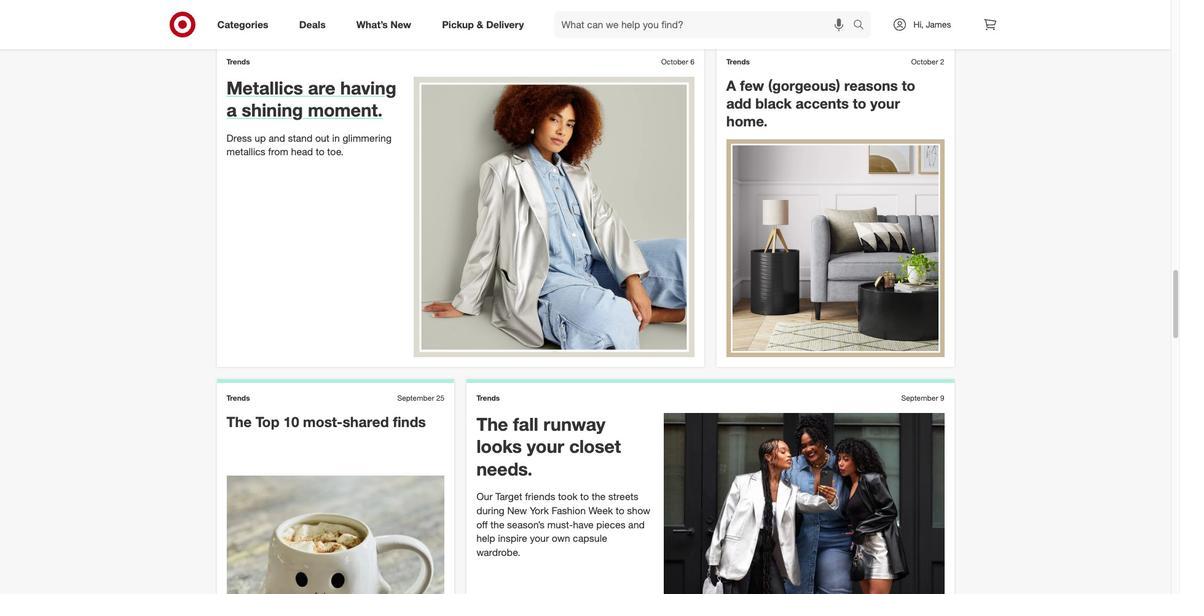 Task type: vqa. For each thing, say whether or not it's contained in the screenshot.
whiter,
no



Task type: locate. For each thing, give the bounding box(es) containing it.
to down out
[[316, 146, 324, 158]]

toe.
[[327, 146, 344, 158]]

and up the from
[[269, 132, 285, 144]]

search
[[848, 19, 877, 32]]

1 vertical spatial the
[[490, 519, 504, 531]]

1 vertical spatial your
[[527, 436, 564, 458]]

up
[[255, 132, 266, 144]]

off
[[476, 519, 488, 531]]

october
[[661, 57, 688, 66], [911, 57, 938, 66]]

2 september from the left
[[901, 394, 938, 403]]

the left the top
[[226, 414, 252, 431]]

0 vertical spatial new
[[391, 18, 411, 30]]

accents
[[796, 95, 849, 112]]

to down streets
[[616, 505, 624, 517]]

september for september 9
[[901, 394, 938, 403]]

hi,
[[914, 19, 924, 30]]

and down show
[[628, 519, 645, 531]]

september up finds in the left bottom of the page
[[397, 394, 434, 403]]

fashion
[[552, 505, 586, 517]]

your inside our target friends took to the streets during new york fashion week to show off the season's must-have pieces and help inspire your own capsule wardrobe.
[[530, 533, 549, 545]]

the for the fall runway looks your closet needs.
[[476, 414, 508, 436]]

new inside our target friends took to the streets during new york fashion week to show off the season's must-have pieces and help inspire your own capsule wardrobe.
[[507, 505, 527, 517]]

in
[[332, 132, 340, 144]]

trends
[[226, 57, 250, 66], [726, 57, 750, 66], [226, 394, 250, 403], [476, 394, 500, 403]]

september
[[397, 394, 434, 403], [901, 394, 938, 403]]

2 october from the left
[[911, 57, 938, 66]]

moment.
[[308, 99, 383, 121]]

your down the reasons
[[870, 95, 900, 112]]

show
[[627, 505, 650, 517]]

pieces
[[596, 519, 626, 531]]

0 horizontal spatial the
[[226, 414, 252, 431]]

1 september from the left
[[397, 394, 434, 403]]

your down season's
[[530, 533, 549, 545]]

0 horizontal spatial and
[[269, 132, 285, 144]]

to right took
[[580, 491, 589, 503]]

shining
[[242, 99, 303, 121]]

1 horizontal spatial october
[[911, 57, 938, 66]]

our target friends took to the streets during new york fashion week to show off the season's must-have pieces and help inspire your own capsule wardrobe.
[[476, 491, 650, 559]]

must-
[[547, 519, 573, 531]]

0 horizontal spatial the
[[490, 519, 504, 531]]

0 vertical spatial your
[[870, 95, 900, 112]]

the
[[226, 414, 252, 431], [476, 414, 508, 436]]

0 vertical spatial the
[[592, 491, 606, 503]]

the top 10 most-shared finds image
[[226, 476, 444, 595]]

september 25
[[397, 394, 444, 403]]

the
[[592, 491, 606, 503], [490, 519, 504, 531]]

1 horizontal spatial september
[[901, 394, 938, 403]]

september 9
[[901, 394, 944, 403]]

closet
[[569, 436, 621, 458]]

october 2
[[911, 57, 944, 66]]

what's new link
[[346, 11, 427, 38]]

finds
[[393, 414, 426, 431]]

to down the reasons
[[853, 95, 866, 112]]

week
[[589, 505, 613, 517]]

metallics
[[226, 146, 265, 158]]

the right off
[[490, 519, 504, 531]]

1 horizontal spatial the
[[476, 414, 508, 436]]

october left 6 on the right of the page
[[661, 57, 688, 66]]

1 the from the left
[[226, 414, 252, 431]]

What can we help you find? suggestions appear below search field
[[554, 11, 856, 38]]

october 6
[[661, 57, 694, 66]]

search button
[[848, 11, 877, 41]]

and
[[269, 132, 285, 144], [628, 519, 645, 531]]

pickup & delivery link
[[432, 11, 539, 38]]

and inside our target friends took to the streets during new york fashion week to show off the season's must-have pieces and help inspire your own capsule wardrobe.
[[628, 519, 645, 531]]

metallics are having a shining moment.
[[226, 77, 396, 121]]

the up looks
[[476, 414, 508, 436]]

october left 2
[[911, 57, 938, 66]]

9
[[940, 394, 944, 403]]

metallics
[[226, 77, 303, 99]]

1 vertical spatial and
[[628, 519, 645, 531]]

the up "week"
[[592, 491, 606, 503]]

25
[[436, 394, 444, 403]]

james
[[926, 19, 951, 30]]

new right the what's
[[391, 18, 411, 30]]

target
[[495, 491, 522, 503]]

categories
[[217, 18, 268, 30]]

to down october 2 at the top of the page
[[902, 77, 915, 94]]

your down fall
[[527, 436, 564, 458]]

1 october from the left
[[661, 57, 688, 66]]

out
[[315, 132, 329, 144]]

trends for september 9
[[476, 394, 500, 403]]

new down target
[[507, 505, 527, 517]]

the inside the fall runway looks your closet needs.
[[476, 414, 508, 436]]

home.
[[726, 112, 768, 129]]

2 the from the left
[[476, 414, 508, 436]]

own
[[552, 533, 570, 545]]

1 horizontal spatial the
[[592, 491, 606, 503]]

1 vertical spatial new
[[507, 505, 527, 517]]

2 vertical spatial your
[[530, 533, 549, 545]]

1 horizontal spatial new
[[507, 505, 527, 517]]

0 horizontal spatial september
[[397, 394, 434, 403]]

september left 9
[[901, 394, 938, 403]]

0 vertical spatial and
[[269, 132, 285, 144]]

stand
[[288, 132, 313, 144]]

0 horizontal spatial october
[[661, 57, 688, 66]]

to
[[902, 77, 915, 94], [853, 95, 866, 112], [316, 146, 324, 158], [580, 491, 589, 503], [616, 505, 624, 517]]

your
[[870, 95, 900, 112], [527, 436, 564, 458], [530, 533, 549, 545]]

new
[[391, 18, 411, 30], [507, 505, 527, 517]]

the fall runway looks your closet needs.
[[476, 414, 621, 480]]

1 horizontal spatial and
[[628, 519, 645, 531]]



Task type: describe. For each thing, give the bounding box(es) containing it.
the fall runway looks your closet needs. image
[[664, 414, 944, 595]]

a few (gorgeous) reasons to add black accents to your home. image
[[726, 140, 944, 358]]

have
[[573, 519, 594, 531]]

few
[[740, 77, 764, 94]]

reasons
[[844, 77, 898, 94]]

streets
[[608, 491, 639, 503]]

deals link
[[289, 11, 341, 38]]

fall
[[513, 414, 538, 436]]

during
[[476, 505, 504, 517]]

these trends will have you making space in your closet asap. image
[[226, 0, 444, 21]]

metallics are having a shining moment. image
[[414, 77, 694, 358]]

shared
[[343, 414, 389, 431]]

deals
[[299, 18, 326, 30]]

to inside "dress up and stand out in glimmering metallics from head to toe."
[[316, 146, 324, 158]]

runway
[[543, 414, 605, 436]]

your inside a few (gorgeous) reasons to add black accents to your home.
[[870, 95, 900, 112]]

season's
[[507, 519, 545, 531]]

pickup & delivery
[[442, 18, 524, 30]]

a
[[726, 77, 736, 94]]

york
[[530, 505, 549, 517]]

the top 10 most-shared finds
[[226, 414, 426, 431]]

looks
[[476, 436, 522, 458]]

what's
[[356, 18, 388, 30]]

capsule
[[573, 533, 607, 545]]

dark & dreamy outfit-makers so you can go(th) all out. image
[[664, 0, 944, 21]]

delivery
[[486, 18, 524, 30]]

our
[[476, 491, 493, 503]]

from
[[268, 146, 288, 158]]

the for the top 10 most-shared finds
[[226, 414, 252, 431]]

dress up and stand out in glimmering metallics from head to toe.
[[226, 132, 392, 158]]

hi, james
[[914, 19, 951, 30]]

trends for september 25
[[226, 394, 250, 403]]

having
[[340, 77, 396, 99]]

glimmering
[[343, 132, 392, 144]]

top
[[256, 414, 280, 431]]

are
[[308, 77, 335, 99]]

a few (gorgeous) reasons to add black accents to your home.
[[726, 77, 915, 129]]

dress
[[226, 132, 252, 144]]

black
[[755, 95, 792, 112]]

trends for october 6
[[226, 57, 250, 66]]

october for october 2
[[911, 57, 938, 66]]

pickup
[[442, 18, 474, 30]]

needs.
[[476, 458, 533, 480]]

a
[[226, 99, 237, 121]]

(gorgeous)
[[768, 77, 840, 94]]

what's new
[[356, 18, 411, 30]]

categories link
[[207, 11, 284, 38]]

add
[[726, 95, 752, 112]]

0 horizontal spatial new
[[391, 18, 411, 30]]

took
[[558, 491, 578, 503]]

september for september 25
[[397, 394, 434, 403]]

your inside the fall runway looks your closet needs.
[[527, 436, 564, 458]]

and inside "dress up and stand out in glimmering metallics from head to toe."
[[269, 132, 285, 144]]

help
[[476, 533, 495, 545]]

most-
[[303, 414, 343, 431]]

2
[[940, 57, 944, 66]]

trends for october 2
[[726, 57, 750, 66]]

wardrobe.
[[476, 547, 520, 559]]

friends
[[525, 491, 555, 503]]

head
[[291, 146, 313, 158]]

october for october 6
[[661, 57, 688, 66]]

6
[[690, 57, 694, 66]]

&
[[477, 18, 483, 30]]

inspire
[[498, 533, 527, 545]]

10
[[283, 414, 299, 431]]



